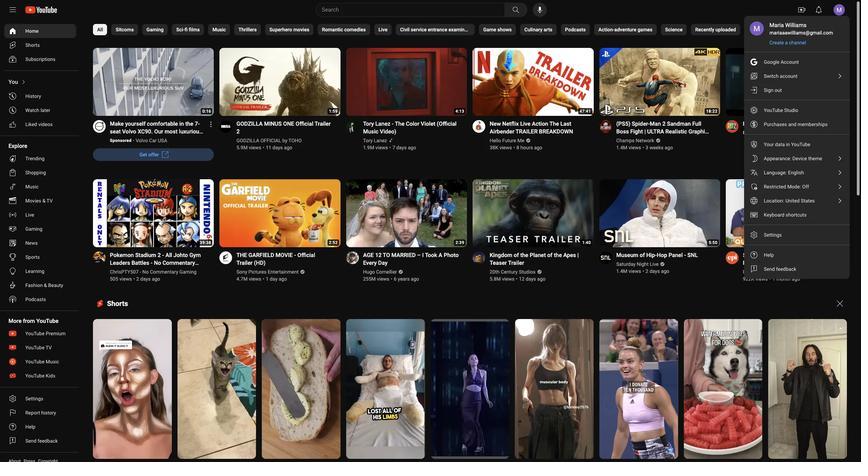 Task type: vqa. For each thing, say whether or not it's contained in the screenshot.


Task type: locate. For each thing, give the bounding box(es) containing it.
0 horizontal spatial of
[[514, 252, 519, 259]]

live up trailer at the right of the page
[[520, 121, 531, 127]]

1 vertical spatial help
[[25, 424, 35, 430]]

century
[[501, 269, 518, 275]]

ago right month at the right
[[792, 276, 800, 282]]

ago for –
[[411, 276, 419, 282]]

feedback down history
[[38, 438, 58, 444]]

keyboard shortcuts link
[[744, 208, 850, 222], [744, 208, 850, 222]]

2 days ago for hip-
[[646, 269, 670, 274]]

| up '[4k'
[[645, 128, 646, 135]]

of right kingdom
[[514, 252, 519, 259]]

(hd)
[[254, 260, 266, 266]]

0 vertical spatial gaming
[[147, 27, 164, 32]]

trailer down the
[[237, 260, 253, 266]]

adventure
[[615, 27, 637, 32]]

tory lanez link
[[363, 137, 388, 144]]

0 vertical spatial commentary
[[163, 260, 195, 266]]

youtube for youtube premium
[[25, 331, 45, 336]]

museum of hip-hop panel - snl by saturday night live 1,472,640 views 2 days ago 5 minutes, 50 seconds element
[[617, 252, 698, 259]]

0 vertical spatial no
[[154, 260, 161, 266]]

netflix
[[502, 121, 519, 127]]

beauty
[[48, 283, 63, 288]]

1 horizontal spatial send feedback
[[764, 266, 797, 272]]

ago down the hdr]
[[665, 145, 673, 151]]

tv down the youtube premium in the bottom of the page
[[46, 345, 52, 351]]

| inside kingdom of the planet of the apes | teaser trailer
[[578, 252, 579, 259]]

2 horizontal spatial trailer
[[508, 260, 524, 266]]

1 godzilla from the top
[[237, 121, 263, 127]]

days for hip-
[[650, 269, 660, 274]]

1 left day
[[266, 276, 269, 282]]

1 vertical spatial 12
[[519, 276, 525, 282]]

champs network
[[617, 138, 654, 143]]

podcasts right arts
[[565, 27, 586, 32]]

1.4m down saturday
[[617, 269, 628, 274]]

home up subscriptions
[[25, 28, 39, 34]]

no
[[154, 260, 161, 266], [142, 269, 149, 275]]

1 horizontal spatial podcasts
[[565, 27, 586, 32]]

godzilla minus one official trailer 2 link
[[237, 120, 332, 136]]

godzilla minus one official trailer 2 by godzilla official by toho 5,908,805 views 11 days ago 1 minute, 59 seconds element
[[237, 120, 332, 136]]

1.4m views down saturday
[[617, 269, 641, 274]]

0 vertical spatial 1.4m views
[[617, 145, 641, 151]]

shopping link
[[4, 166, 76, 180], [4, 166, 76, 180]]

send feedback down report history
[[25, 438, 58, 444]]

music link
[[4, 180, 76, 194], [4, 180, 76, 194]]

2 inside the godzilla minus one official trailer 2
[[237, 128, 240, 135]]

report
[[25, 410, 40, 416]]

days down studios
[[526, 276, 536, 282]]

1 horizontal spatial gaming
[[147, 27, 164, 32]]

tory
[[363, 121, 374, 127], [363, 138, 373, 143]]

ago right years
[[411, 276, 419, 282]]

0 vertical spatial podcasts
[[565, 27, 586, 32]]

16 seconds element
[[202, 109, 211, 114]]

united
[[786, 198, 800, 204]]

views down tory lanez link
[[376, 145, 388, 151]]

(ps5)
[[617, 121, 631, 127]]

1 horizontal spatial trailer
[[315, 121, 331, 127]]

all left sitcoms
[[97, 27, 103, 32]]

0 horizontal spatial gaming
[[25, 226, 42, 232]]

views down saturday night live
[[629, 269, 641, 274]]

views for kingdom
[[502, 276, 515, 282]]

1 vertical spatial no
[[142, 269, 149, 275]]

20th century studios link
[[490, 269, 536, 276]]

days for 2
[[140, 276, 151, 282]]

saturday night live link
[[617, 261, 659, 268]]

days right the 11
[[273, 145, 283, 151]]

0 horizontal spatial 12
[[375, 252, 382, 259]]

0 vertical spatial shorts
[[25, 42, 40, 48]]

youtube left the kids
[[25, 373, 45, 379]]

youtube up youtube music
[[25, 345, 45, 351]]

leaders
[[110, 260, 130, 266]]

the inside tory lanez - the color violet (official music video)
[[395, 121, 405, 127]]

one
[[283, 121, 294, 127]]

music up the kids
[[46, 359, 59, 365]]

7
[[393, 145, 395, 151]]

0 vertical spatial 1.4m
[[617, 145, 628, 151]]

volvo down xc90.
[[136, 138, 148, 143]]

1 horizontal spatial |
[[645, 128, 646, 135]]

2 the from the left
[[550, 121, 559, 127]]

watch later
[[25, 107, 50, 113]]

restricted mode: off link
[[744, 180, 850, 194], [744, 180, 850, 194]]

no down 'battles'
[[142, 269, 149, 275]]

new for new netflix live action the last airbender trailer breakdown
[[490, 121, 501, 127]]

home inside $317 vs $13 quesadilla: pro chef & home cook swap ingredients | epicurious
[[743, 260, 758, 266]]

0 horizontal spatial in
[[179, 121, 184, 127]]

18:22
[[706, 109, 718, 114]]

new netflix live action the last airbender trailer breakdown by hello future me 38,304 views 8 hours ago 47 minutes element
[[490, 120, 586, 136]]

0 vertical spatial all
[[97, 27, 103, 32]]

1 horizontal spatial help
[[764, 252, 774, 258]]

1 horizontal spatial 1
[[773, 276, 776, 282]]

go to channel: volvo car usa. element
[[136, 138, 167, 143]]

gaming
[[147, 27, 164, 32], [25, 226, 42, 232], [180, 269, 197, 275]]

0 vertical spatial ritz
[[743, 121, 755, 127]]

saturday night live image
[[600, 252, 612, 264]]

tory lanez
[[363, 138, 387, 143]]

1 vertical spatial shorts
[[107, 300, 128, 308]]

ritz for ritz crackers
[[769, 130, 779, 136]]

planet
[[530, 252, 546, 259]]

1 vertical spatial lanez
[[374, 138, 387, 143]]

views for the
[[249, 276, 261, 282]]

godzilla official by toho
[[237, 138, 302, 143]]

0 vertical spatial tory
[[363, 121, 374, 127]]

7 days ago
[[393, 145, 416, 151]]

volvo car usa
[[136, 138, 167, 143]]

0 vertical spatial volvo
[[122, 128, 136, 135]]

color
[[406, 121, 420, 127]]

the inside make yourself comfortable in the 7- seat volvo xc90. our most luxurious suv.
[[185, 121, 193, 127]]

1.4m
[[617, 145, 628, 151], [617, 269, 628, 274]]

0 horizontal spatial send feedback
[[25, 438, 58, 444]]

liked videos
[[25, 122, 53, 127]]

tory up 1.9m
[[363, 138, 373, 143]]

0 horizontal spatial |
[[578, 252, 579, 259]]

your data in youtube
[[764, 142, 811, 147]]

off
[[803, 184, 809, 190]]

12 inside age 12 to married – i took a photo every day
[[375, 252, 382, 259]]

live down museum of hip-hop panel - snl link at the right of the page
[[650, 262, 659, 267]]

views for $317
[[756, 276, 768, 282]]

stadium
[[135, 252, 156, 259]]

1 vertical spatial 2 days ago
[[136, 276, 160, 282]]

days down 64,round
[[140, 276, 151, 282]]

1.4m views for museum of hip-hop panel - snl
[[617, 269, 641, 274]]

1 vertical spatial sponsored
[[110, 138, 132, 143]]

tory right tory lanez image
[[363, 121, 374, 127]]

None search field
[[303, 3, 529, 17]]

0 vertical spatial in
[[179, 121, 184, 127]]

youtube down youtube tv
[[25, 359, 45, 365]]

shorts link
[[4, 38, 76, 52], [4, 38, 76, 52]]

ritz down purchases on the right of the page
[[769, 130, 779, 136]]

& for beauty
[[44, 283, 47, 288]]

1 month ago
[[773, 276, 800, 282]]

hip-
[[647, 252, 657, 259]]

(ps5) spider-man 2 sandman full boss fight | ultra realistic graphics gameplay [4k 60fps hdr] by champs network 1,472,155 views 3 weeks ago 18 minutes element
[[617, 120, 712, 143]]

of right planet at the right bottom of page
[[547, 252, 553, 259]]

sandman
[[667, 121, 691, 127]]

1 vertical spatial gaming
[[25, 226, 42, 232]]

1 vertical spatial official
[[298, 252, 315, 259]]

1.4m down champs
[[617, 145, 628, 151]]

no up chrispty507 - no commentary gaming link
[[154, 260, 161, 266]]

1 horizontal spatial all
[[166, 252, 172, 259]]

0 vertical spatial new
[[749, 27, 759, 32]]

1 horizontal spatial no
[[154, 260, 161, 266]]

0 vertical spatial official
[[296, 121, 314, 127]]

0 horizontal spatial shorts
[[25, 42, 40, 48]]

lanez inside tory lanez - the color violet (official music video)
[[375, 121, 391, 127]]

-
[[392, 121, 394, 127], [162, 252, 164, 259], [294, 252, 296, 259], [684, 252, 686, 259], [151, 260, 153, 266], [140, 269, 141, 275]]

0 horizontal spatial 2 days ago
[[136, 276, 160, 282]]

0 vertical spatial 2 days ago
[[646, 269, 670, 274]]

1 minute, 59 seconds element
[[329, 109, 338, 114]]

arts
[[544, 27, 553, 32]]

godzilla inside godzilla official by toho link
[[237, 138, 259, 143]]

keyboard
[[764, 212, 785, 218]]

0 horizontal spatial home
[[25, 28, 39, 34]]

thrillers
[[239, 27, 257, 32]]

trailer up '20th century studios' link
[[508, 260, 524, 266]]

godzilla left minus
[[237, 121, 263, 127]]

2 right man
[[663, 121, 666, 127]]

godzilla for godzilla minus one official trailer 2
[[237, 121, 263, 127]]

1 horizontal spatial home
[[743, 260, 758, 266]]

1 vertical spatial 1.4m
[[617, 269, 628, 274]]

views for pokemon
[[119, 276, 132, 282]]

1 vertical spatial home
[[743, 260, 758, 266]]

ago right 7
[[408, 145, 416, 151]]

music up tory lanez
[[363, 128, 379, 135]]

avatar image image
[[834, 4, 845, 16]]

1 for movie
[[266, 276, 269, 282]]

1 horizontal spatial of
[[547, 252, 553, 259]]

youtube kids link
[[4, 369, 76, 383], [4, 369, 76, 383]]

in right data
[[786, 142, 790, 147]]

0 vertical spatial send feedback
[[764, 266, 797, 272]]

godzilla up 5.9m views
[[237, 138, 259, 143]]

1 horizontal spatial ritz
[[769, 130, 779, 136]]

1 horizontal spatial shorts
[[107, 300, 128, 308]]

realistic
[[666, 128, 687, 135]]

2 inside (ps5) spider-man 2 sandman full boss fight | ultra realistic graphics gameplay [4k 60fps hdr]
[[663, 121, 666, 127]]

2 days ago down museum of hip-hop panel - snl link at the right of the page
[[646, 269, 670, 274]]

1 vertical spatial feedback
[[38, 438, 58, 444]]

hello future me image
[[473, 120, 486, 133]]

1 vertical spatial tory
[[363, 138, 373, 143]]

0 vertical spatial feedback
[[776, 266, 797, 272]]

views down hugo cornellier link
[[377, 276, 390, 282]]

send down report
[[25, 438, 36, 444]]

minus
[[264, 121, 282, 127]]

12 down studios
[[519, 276, 525, 282]]

2 right godzilla official by toho icon
[[237, 128, 240, 135]]

1 horizontal spatial sponsored
[[743, 130, 765, 135]]

1 tory from the top
[[363, 121, 374, 127]]

5.8m
[[490, 276, 501, 282]]

Get offer text field
[[140, 152, 159, 158]]

views
[[249, 145, 261, 151], [376, 145, 388, 151], [500, 145, 512, 151], [629, 145, 641, 151], [629, 269, 641, 274], [119, 276, 132, 282], [249, 276, 261, 282], [377, 276, 390, 282], [502, 276, 515, 282], [756, 276, 768, 282]]

new
[[749, 27, 759, 32], [490, 121, 501, 127]]

romantic comedies
[[322, 27, 366, 32]]

0 horizontal spatial sponsored
[[110, 138, 132, 143]]

0 horizontal spatial feedback
[[38, 438, 58, 444]]

1 vertical spatial in
[[786, 142, 790, 147]]

1 horizontal spatial send
[[764, 266, 775, 272]]

1 vertical spatial all
[[166, 252, 172, 259]]

tory inside tory lanez - the color violet (official music video)
[[363, 121, 374, 127]]

1 horizontal spatial new
[[749, 27, 759, 32]]

2 1.4m views from the top
[[617, 269, 641, 274]]

godzilla inside the godzilla minus one official trailer 2
[[237, 121, 263, 127]]

$317 vs $13 quesadilla: pro chef & home cook swap ingredients | epicurious by epicurious 922,504 views 1 month ago 18 minutes element
[[743, 252, 839, 274]]

| inside $317 vs $13 quesadilla: pro chef & home cook swap ingredients | epicurious
[[819, 260, 821, 266]]

days for -
[[397, 145, 407, 151]]

3 of from the left
[[640, 252, 645, 259]]

2 down 64,round
[[136, 276, 139, 282]]

ago down hop
[[661, 269, 670, 274]]

music right films
[[213, 27, 226, 32]]

ago down entertainment
[[279, 276, 287, 282]]

hello future me link
[[490, 137, 525, 144]]

2 vertical spatial &
[[44, 283, 47, 288]]

of
[[514, 252, 519, 259], [547, 252, 553, 259], [640, 252, 645, 259]]

views down century
[[502, 276, 515, 282]]

- right 'movie'
[[294, 252, 296, 259]]

the garfield movie - official trailer (hd) by sony pictures entertainment 4,792,981 views 1 day ago 2 minutes, 52 seconds element
[[237, 252, 332, 267]]

music inside tory lanez - the color violet (official music video)
[[363, 128, 379, 135]]

1.4m views for (ps5) spider-man 2 sandman full boss fight | ultra realistic graphics gameplay [4k 60fps hdr]
[[617, 145, 641, 151]]

ago for of
[[537, 276, 546, 282]]

all inside tab list
[[97, 27, 103, 32]]

official right one
[[296, 121, 314, 127]]

sponsored down seat
[[110, 138, 132, 143]]

1 epicurious from the top
[[743, 268, 770, 274]]

0 horizontal spatial the
[[395, 121, 405, 127]]

live inside 'saturday night live' link
[[650, 262, 659, 267]]

ritz for ritz presents the ritzcracker
[[743, 121, 755, 127]]

luxurious
[[179, 128, 202, 135]]

godzilla for godzilla official by toho
[[237, 138, 259, 143]]

pokemon stadium 2 - all johto gym leaders battles - no commentary (nintendo 64,round 2,rentals only) by chrispty507 - no commentary gaming 505 views 2 days ago 39 minutes element
[[110, 252, 206, 274]]

culinary arts
[[525, 27, 553, 32]]

day
[[270, 276, 278, 282]]

- up 64,round
[[151, 260, 153, 266]]

2 vertical spatial gaming
[[180, 269, 197, 275]]

| inside (ps5) spider-man 2 sandman full boss fight | ultra realistic graphics gameplay [4k 60fps hdr]
[[645, 128, 646, 135]]

settings up report
[[25, 396, 43, 402]]

1 of from the left
[[514, 252, 519, 259]]

- inside the garfield movie - official trailer (hd)
[[294, 252, 296, 259]]

1 vertical spatial godzilla
[[237, 138, 259, 143]]

18 minutes, 49 seconds element
[[833, 240, 844, 245]]

gaming link
[[4, 222, 76, 236], [4, 222, 76, 236]]

garfield
[[249, 252, 274, 259]]

1 vertical spatial podcasts
[[25, 297, 46, 302]]

4.7m views
[[237, 276, 261, 282]]

1 vertical spatial settings
[[25, 396, 43, 402]]

podcasts
[[565, 27, 586, 32], [25, 297, 46, 302]]

the up breakdown
[[550, 121, 559, 127]]

(official
[[437, 121, 457, 127]]

day
[[378, 260, 388, 266]]

official right 'movie'
[[298, 252, 315, 259]]

music up movies
[[25, 184, 39, 190]]

views down chrispty507
[[119, 276, 132, 282]]

- inside tory lanez - the color violet (official music video)
[[392, 121, 394, 127]]

2 vertical spatial |
[[819, 260, 821, 266]]

1 vertical spatial |
[[578, 252, 579, 259]]

1 left month at the right
[[773, 276, 776, 282]]

views right '5.9m'
[[249, 145, 261, 151]]

of up "night"
[[640, 252, 645, 259]]

civil
[[400, 27, 410, 32]]

2 1.4m from the top
[[617, 269, 628, 274]]

location:
[[764, 198, 784, 204]]

days down "museum of hip-hop panel - snl by saturday night live 1,472,640 views 2 days ago 5 minutes, 50 seconds" element
[[650, 269, 660, 274]]

2 horizontal spatial of
[[640, 252, 645, 259]]

explore
[[8, 143, 27, 149]]

trailer down 1 minute, 59 seconds element
[[315, 121, 331, 127]]

ritz right go to channel: ritz crackers. icon
[[743, 121, 755, 127]]

47:41 link
[[473, 48, 594, 117]]

trailer inside kingdom of the planet of the apes | teaser trailer
[[508, 260, 524, 266]]

2 days ago down 64,round
[[136, 276, 160, 282]]

- up video)
[[392, 121, 394, 127]]

in up luxurious
[[179, 121, 184, 127]]

| down chef
[[819, 260, 821, 266]]

settings down keyboard on the top of page
[[764, 232, 782, 238]]

hugo cornellier image
[[346, 252, 359, 264]]

0 horizontal spatial ritz
[[743, 121, 755, 127]]

restricted
[[764, 184, 786, 190]]

tory lanez image
[[346, 120, 359, 133]]

ago for all
[[152, 276, 160, 282]]

1 vertical spatial send feedback
[[25, 438, 58, 444]]

gaming left the sci-
[[147, 27, 164, 32]]

tv right movies
[[47, 198, 53, 204]]

| right apes
[[578, 252, 579, 259]]

2 1 from the left
[[773, 276, 776, 282]]

views for new
[[500, 145, 512, 151]]

video)
[[380, 128, 396, 135]]

1 vertical spatial send
[[25, 438, 36, 444]]

0 vertical spatial sponsored
[[743, 130, 765, 135]]

youtube for youtube studio
[[764, 107, 783, 113]]

2 right the stadium
[[158, 252, 161, 259]]

5.9m views
[[237, 145, 261, 151]]

1 horizontal spatial 2 days ago
[[646, 269, 670, 274]]

ago for trailer
[[284, 145, 292, 151]]

0 horizontal spatial help
[[25, 424, 35, 430]]

0 horizontal spatial all
[[97, 27, 103, 32]]

crackers
[[780, 130, 800, 136]]

& right movies
[[42, 198, 45, 204]]

youtube for youtube music
[[25, 359, 45, 365]]

the left color
[[395, 121, 405, 127]]

gaming up news
[[25, 226, 42, 232]]

youtube down the more from youtube
[[25, 331, 45, 336]]

volvo inside make yourself comfortable in the 7- seat volvo xc90. our most luxurious suv.
[[122, 128, 136, 135]]

2 days ago
[[646, 269, 670, 274], [136, 276, 160, 282]]

help down report
[[25, 424, 35, 430]]

2 godzilla from the top
[[237, 138, 259, 143]]

2 horizontal spatial |
[[819, 260, 821, 266]]

1 horizontal spatial in
[[786, 142, 790, 147]]

1 1.4m from the top
[[617, 145, 628, 151]]

official inside the garfield movie - official trailer (hd)
[[298, 252, 315, 259]]

1:59 link
[[220, 48, 341, 117]]

0 vertical spatial &
[[42, 198, 45, 204]]

days for one
[[273, 145, 283, 151]]

tory inside tory lanez link
[[363, 138, 373, 143]]

0 vertical spatial lanez
[[375, 121, 391, 127]]

& left beauty
[[44, 283, 47, 288]]

lanez up 1.9m views
[[374, 138, 387, 143]]

the up luxurious
[[185, 121, 193, 127]]

videos
[[38, 122, 53, 127]]

home down $317
[[743, 260, 758, 266]]

views down hello future me at top right
[[500, 145, 512, 151]]

swap
[[774, 260, 788, 266]]

gaming down gym
[[180, 269, 197, 275]]

1 vertical spatial volvo
[[136, 138, 148, 143]]

new inside new netflix live action the last airbender trailer breakdown
[[490, 121, 501, 127]]

more from youtube
[[8, 318, 59, 324]]

shows
[[498, 27, 512, 32]]

all
[[97, 27, 103, 32], [166, 252, 172, 259]]

1 1 from the left
[[266, 276, 269, 282]]

tab list
[[93, 20, 778, 39]]

tory lanez - the color violet (official music video) link
[[363, 120, 459, 136]]

0 horizontal spatial trailer
[[237, 260, 253, 266]]

& right chef
[[828, 252, 832, 259]]

views for (ps5)
[[629, 145, 641, 151]]

settings link
[[744, 228, 850, 242], [744, 228, 850, 242], [4, 392, 76, 406], [4, 392, 76, 406]]

1 vertical spatial 1.4m views
[[617, 269, 641, 274]]

champs network image
[[600, 120, 612, 133]]

2 minutes, 52 seconds element
[[329, 240, 338, 245]]

0 vertical spatial |
[[645, 128, 646, 135]]

feedback up 1 month ago
[[776, 266, 797, 272]]

39 minutes, 38 seconds element
[[200, 240, 211, 245]]

days right 7
[[397, 145, 407, 151]]

volvo down yourself
[[122, 128, 136, 135]]

1 1.4m views from the top
[[617, 145, 641, 151]]

0 horizontal spatial podcasts
[[25, 297, 46, 302]]

0 horizontal spatial new
[[490, 121, 501, 127]]

epicurious inside $317 vs $13 quesadilla: pro chef & home cook swap ingredients | epicurious
[[743, 268, 770, 274]]

snl
[[688, 252, 698, 259]]

0 vertical spatial 12
[[375, 252, 382, 259]]

suv.
[[110, 136, 122, 143]]

history link
[[4, 89, 76, 103], [4, 89, 76, 103]]

recently uploaded
[[696, 27, 736, 32]]

ago down chrispty507 - no commentary gaming link
[[152, 276, 160, 282]]

podcasts down fashion
[[25, 297, 46, 302]]

a
[[785, 40, 788, 45]]

20th century studios
[[490, 269, 536, 275]]

2 tory from the top
[[363, 138, 373, 143]]

month
[[777, 276, 791, 282]]

live inside new netflix live action the last airbender trailer breakdown
[[520, 121, 531, 127]]

ago down kingdom of the planet of the apes | teaser trailer by 20th century studios 5,881,871 views 12 days ago 1 minute, 40 seconds element
[[537, 276, 546, 282]]

home
[[25, 28, 39, 34], [743, 260, 758, 266]]

1 vertical spatial ritz
[[769, 130, 779, 136]]

12 left the to
[[375, 252, 382, 259]]

0 horizontal spatial 1
[[266, 276, 269, 282]]

official inside the godzilla minus one official trailer 2
[[296, 121, 314, 127]]

1.9m
[[363, 145, 374, 151]]

1 the from the left
[[395, 121, 405, 127]]

full
[[693, 121, 702, 127]]

shorts down the 505 views
[[107, 300, 128, 308]]

hugo cornellier
[[363, 269, 397, 275]]

kingdom of the planet of the apes | teaser trailer by 20th century studios 5,881,871 views 12 days ago 1 minute, 40 seconds element
[[490, 252, 586, 267]]



Task type: describe. For each thing, give the bounding box(es) containing it.
47:41
[[580, 109, 591, 114]]

2 inside the pokemon stadium 2 - all johto gym leaders battles - no commentary (nintendo 64,round 2,rentals only)
[[158, 252, 161, 259]]

of for museum
[[640, 252, 645, 259]]

0 horizontal spatial no
[[142, 269, 149, 275]]

new for new to you
[[749, 27, 759, 32]]

tab list containing all
[[93, 20, 778, 39]]

505
[[110, 276, 118, 282]]

- down 'battles'
[[140, 269, 141, 275]]

20th century studios image
[[473, 252, 486, 264]]

18:49
[[833, 240, 844, 245]]

1.4m for museum of hip-hop panel - snl
[[617, 269, 628, 274]]

2 days ago for 2
[[136, 276, 160, 282]]

pokemon stadium 2 - all johto gym leaders battles - no commentary (nintendo 64,round 2,rentals only)
[[110, 252, 201, 274]]

epicurious image
[[726, 252, 739, 264]]

0 vertical spatial help
[[764, 252, 774, 258]]

$13
[[764, 252, 774, 259]]

5.9m
[[237, 145, 248, 151]]

2 horizontal spatial gaming
[[180, 269, 197, 275]]

no inside the pokemon stadium 2 - all johto gym leaders battles - no commentary (nintendo 64,round 2,rentals only)
[[154, 260, 161, 266]]

get offer
[[140, 152, 159, 158]]

sponsored for make
[[110, 138, 132, 143]]

game shows
[[483, 27, 512, 32]]

of for kingdom
[[514, 252, 519, 259]]

2 epicurious from the top
[[743, 269, 766, 275]]

ago for panel
[[661, 269, 670, 274]]

youtube for youtube kids
[[25, 373, 45, 379]]

sci-fi films
[[176, 27, 200, 32]]

0 horizontal spatial settings
[[25, 396, 43, 402]]

watch
[[25, 107, 39, 113]]

- left snl at the bottom right of the page
[[684, 252, 686, 259]]

our
[[154, 128, 163, 135]]

fight
[[631, 128, 643, 135]]

1 vertical spatial commentary
[[150, 269, 178, 275]]

ago for sandman
[[665, 145, 673, 151]]

the garfield movie - official trailer (hd)
[[237, 252, 315, 266]]

38k views
[[490, 145, 512, 151]]

only)
[[186, 268, 200, 274]]

get
[[140, 152, 147, 158]]

age
[[363, 252, 374, 259]]

kids
[[46, 373, 55, 379]]

views for godzilla
[[249, 145, 261, 151]]

the inside new netflix live action the last airbender trailer breakdown
[[550, 121, 559, 127]]

restricted mode: off
[[764, 184, 809, 190]]

18 minutes, 22 seconds element
[[706, 109, 718, 114]]

apes
[[564, 252, 576, 259]]

last
[[561, 121, 572, 127]]

tory for tory lanez - the color violet (official music video)
[[363, 121, 374, 127]]

youtube kids
[[25, 373, 55, 379]]

ago for the
[[534, 145, 543, 151]]

39:38
[[200, 240, 211, 245]]

6
[[394, 276, 397, 282]]

& for tv
[[42, 198, 45, 204]]

to
[[383, 252, 390, 259]]

- right the stadium
[[162, 252, 164, 259]]

47 minutes, 41 seconds element
[[580, 109, 591, 114]]

sony pictures entertainment image
[[220, 252, 232, 264]]

1 vertical spatial tv
[[46, 345, 52, 351]]

sponsored for ritz
[[743, 130, 765, 135]]

go to channel: ritz crackers. image
[[726, 120, 739, 133]]

english
[[788, 170, 804, 175]]

0 vertical spatial tv
[[47, 198, 53, 204]]

3 weeks ago
[[646, 145, 673, 151]]

examination
[[449, 27, 476, 32]]

location: united states
[[764, 198, 815, 204]]

2 minutes, 39 seconds element
[[456, 240, 465, 245]]

all inside the pokemon stadium 2 - all johto gym leaders battles - no commentary (nintendo 64,round 2,rentals only)
[[166, 252, 172, 259]]

a
[[439, 252, 443, 259]]

lanez for tory lanez - the color violet (official music video)
[[375, 121, 391, 127]]

trailer inside the garfield movie - official trailer (hd)
[[237, 260, 253, 266]]

get offer link
[[93, 148, 214, 161]]

kingdom
[[490, 252, 512, 259]]

$317 vs $13 quesadilla: pro chef & home cook swap ingredients | epicurious
[[743, 252, 832, 274]]

language: english
[[764, 170, 804, 175]]

live left civil
[[379, 27, 388, 32]]

0 horizontal spatial send
[[25, 438, 36, 444]]

create a channel link
[[770, 39, 807, 46]]

the left and
[[780, 121, 788, 127]]

lanez for tory lanez
[[374, 138, 387, 143]]

505 views
[[110, 276, 132, 282]]

1 minute, 40 seconds element
[[582, 240, 591, 245]]

youtube up the youtube premium in the bottom of the page
[[36, 318, 59, 324]]

2 of from the left
[[547, 252, 553, 259]]

38k
[[490, 145, 499, 151]]

age 12 to married – i took a photo every day link
[[363, 252, 459, 267]]

battles
[[132, 260, 149, 266]]

20th
[[490, 269, 500, 275]]

2:52 link
[[220, 179, 341, 248]]

xc90.
[[138, 128, 153, 135]]

ago for official
[[279, 276, 287, 282]]

2 down "night"
[[646, 269, 649, 274]]

photo
[[444, 252, 459, 259]]

sign
[[764, 87, 774, 93]]

champs network link
[[617, 137, 655, 144]]

ad - make yourself comfortable in the 7- seat volvo xc90. our most luxurious suv. - 16 seconds - the volvo xc90 - volvo car usa - play video element
[[110, 120, 206, 143]]

appearance: device theme option
[[744, 151, 850, 166]]

4 minutes, 13 seconds element
[[456, 109, 465, 114]]

8
[[517, 145, 519, 151]]

1.4m for (ps5) spider-man 2 sandman full boss fight | ultra realistic graphics gameplay [4k 60fps hdr]
[[617, 145, 628, 151]]

live down movies
[[25, 212, 34, 218]]

12 days ago
[[519, 276, 546, 282]]

the left planet at the right bottom of page
[[521, 252, 529, 259]]

views for museum
[[629, 269, 641, 274]]

account
[[780, 73, 798, 79]]

tory lanez - the color violet (official music video) by tory lanez 1,920,871 views 7 days ago 4 minutes, 13 seconds element
[[363, 120, 459, 136]]

0 vertical spatial send
[[764, 266, 775, 272]]

yourself
[[125, 121, 146, 127]]

new to you
[[749, 27, 774, 32]]

youtube for youtube tv
[[25, 345, 45, 351]]

views for tory
[[376, 145, 388, 151]]

chrispty507 - no commentary gaming image
[[93, 252, 106, 264]]

922k views
[[743, 276, 768, 282]]

go to channel: volvo car usa. image
[[93, 120, 106, 133]]

ago for pro
[[792, 276, 800, 282]]

& inside $317 vs $13 quesadilla: pro chef & home cook swap ingredients | epicurious
[[828, 252, 832, 259]]

man
[[650, 121, 661, 127]]

in inside make yourself comfortable in the 7- seat volvo xc90. our most luxurious suv.
[[179, 121, 184, 127]]

channel
[[789, 40, 807, 45]]

1 for $13
[[773, 276, 776, 282]]

history
[[41, 410, 56, 416]]

2:52
[[329, 240, 338, 245]]

appearance: device theme
[[764, 156, 822, 161]]

toho
[[289, 138, 302, 143]]

1 horizontal spatial 12
[[519, 276, 525, 282]]

new netflix live action the last airbender trailer breakdown
[[490, 121, 573, 135]]

(ps5) spider-man 2 sandman full boss fight | ultra realistic graphics gameplay [4k 60fps hdr]
[[617, 121, 711, 143]]

hugo cornellier link
[[363, 269, 398, 276]]

i
[[422, 252, 424, 259]]

fi
[[185, 27, 188, 32]]

vs
[[757, 252, 763, 259]]

views for age
[[377, 276, 390, 282]]

1 horizontal spatial settings
[[764, 232, 782, 238]]

ago for color
[[408, 145, 416, 151]]

saturday night live
[[617, 262, 659, 267]]

trailer inside the godzilla minus one official trailer 2
[[315, 121, 331, 127]]

0 vertical spatial home
[[25, 28, 39, 34]]

service
[[411, 27, 427, 32]]

days for the
[[526, 276, 536, 282]]

5 minutes, 50 seconds element
[[709, 240, 718, 245]]

memberships
[[798, 122, 828, 127]]

age 12 to married – i took a photo every day by hugo cornellier 255,101,609 views 6 years ago 2 minutes, 39 seconds element
[[363, 252, 459, 267]]

5:50 link
[[600, 179, 721, 248]]

youtube up device on the right top
[[792, 142, 811, 147]]

films
[[189, 27, 200, 32]]

godzilla official by toho image
[[220, 120, 232, 133]]

uploaded
[[716, 27, 736, 32]]

movies & tv
[[25, 198, 53, 204]]

gameplay
[[617, 136, 642, 143]]

williams
[[786, 22, 807, 29]]

movies
[[293, 27, 309, 32]]

usa
[[158, 138, 167, 143]]

go to channel: ritz crackers. element
[[769, 130, 800, 136]]

ingredients
[[789, 260, 818, 266]]

godzilla official by toho link
[[237, 137, 302, 144]]

sony
[[237, 269, 247, 275]]

2,rentals
[[162, 268, 185, 274]]

news
[[25, 240, 38, 246]]

commentary inside the pokemon stadium 2 - all johto gym leaders battles - no commentary (nintendo 64,round 2,rentals only)
[[163, 260, 195, 266]]

hdr]
[[671, 136, 683, 143]]

google account
[[764, 59, 799, 65]]

the left apes
[[554, 252, 562, 259]]

Search text field
[[322, 5, 503, 14]]

fashion
[[25, 283, 43, 288]]

games
[[638, 27, 653, 32]]

tory for tory lanez
[[363, 138, 373, 143]]

action-adventure games
[[599, 27, 653, 32]]



